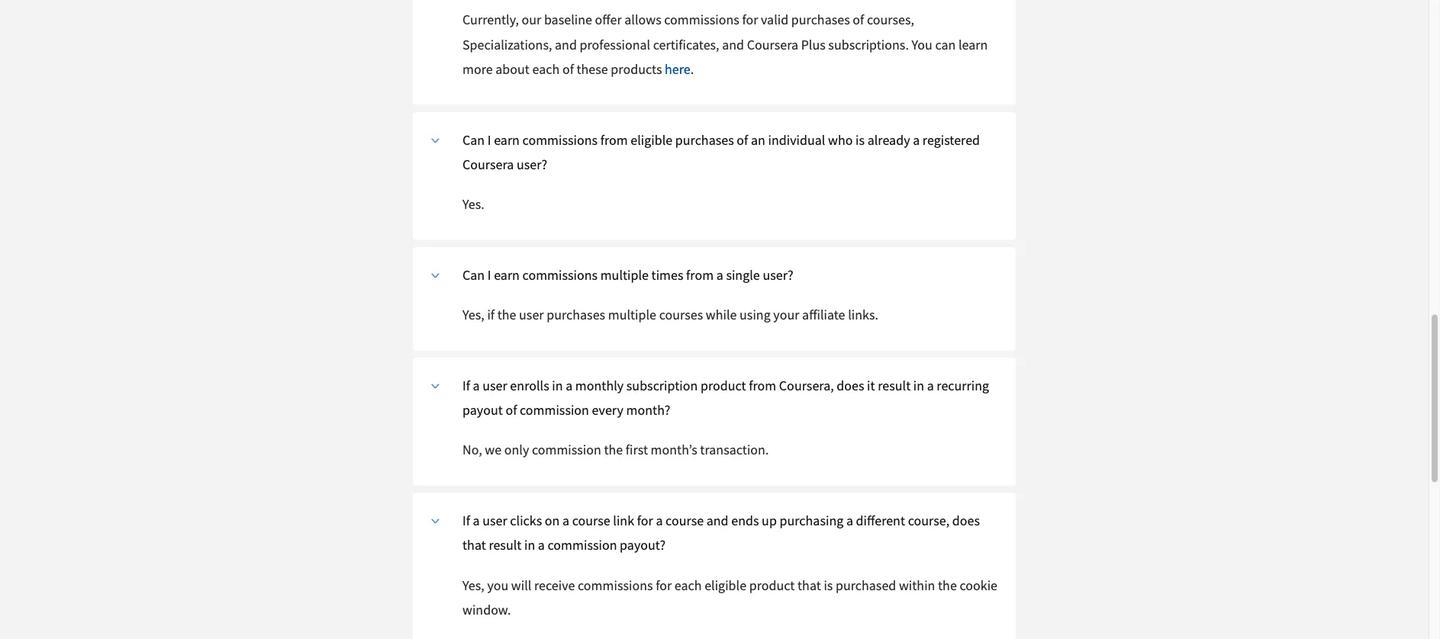 Task type: vqa. For each thing, say whether or not it's contained in the screenshot.
the right Than
no



Task type: describe. For each thing, give the bounding box(es) containing it.
from inside can i earn commissions multiple times from a single user? 'dropdown button'
[[686, 266, 714, 284]]

1 horizontal spatial the
[[604, 442, 623, 459]]

yes.
[[463, 196, 485, 213]]

can for can i earn commissions multiple times from a single user?
[[463, 266, 485, 284]]

commission inside if a user enrolls in a monthly subscription product from coursera, does it result in a recurring payout of commission every month?
[[520, 402, 589, 419]]

only
[[504, 442, 529, 459]]

single
[[726, 266, 760, 284]]

you
[[912, 36, 933, 53]]

user for clicks
[[483, 512, 507, 529]]

while
[[706, 306, 737, 324]]

first
[[626, 442, 648, 459]]

links.
[[848, 306, 879, 324]]

you
[[487, 577, 509, 594]]

plus
[[801, 36, 826, 53]]

purchased
[[836, 577, 896, 594]]

if
[[487, 306, 495, 324]]

1 vertical spatial commission
[[532, 442, 601, 459]]

0 vertical spatial user
[[519, 306, 544, 324]]

affiliate
[[802, 306, 845, 324]]

products
[[611, 61, 662, 78]]

for inside if a user clicks on a course link for a course and ends up purchasing a different course, does that result in a commission payout?
[[637, 512, 653, 529]]

user? inside 'dropdown button'
[[763, 266, 794, 284]]

product for eligible
[[749, 577, 795, 594]]

a left the clicks
[[473, 512, 480, 529]]

who
[[828, 131, 853, 148]]

these
[[577, 61, 608, 78]]

purchases inside can i earn commissions from eligible purchases of an individual who is already a registered coursera user?
[[675, 131, 734, 148]]

the inside yes, you will receive commissions for each eligible product that is purchased within the cookie window.
[[938, 577, 957, 594]]

transaction.
[[700, 442, 769, 459]]

can i earn commissions from eligible purchases of an individual who is already a registered coursera user? button
[[424, 128, 1005, 177]]

that inside yes, you will receive commissions for each eligible product that is purchased within the cookie window.
[[798, 577, 821, 594]]

0 vertical spatial the
[[497, 306, 516, 324]]

offer
[[595, 11, 622, 28]]

within
[[899, 577, 935, 594]]

if a user enrolls in a monthly subscription product from coursera, does it result in a recurring payout of commission every month? button
[[424, 373, 1005, 423]]

specializations,
[[463, 36, 552, 53]]

does inside if a user enrolls in a monthly subscription product from coursera, does it result in a recurring payout of commission every month?
[[837, 377, 865, 394]]

we
[[485, 442, 502, 459]]

courses
[[659, 306, 703, 324]]

yes, for yes, you will receive commissions for each eligible product that is purchased within the cookie window.
[[463, 577, 485, 594]]

result inside if a user clicks on a course link for a course and ends up purchasing a different course, does that result in a commission payout?
[[489, 537, 522, 554]]

currently, our baseline offer allows commissions for valid purchases of courses, specializations, and professional certificates, and coursera plus subscriptions. you can learn more about each of these products
[[463, 11, 988, 78]]

2 course from the left
[[666, 512, 704, 529]]

of up subscriptions.
[[853, 11, 864, 28]]

here
[[665, 61, 691, 78]]

can i earn commissions from eligible purchases of an individual who is already a registered coursera user?
[[463, 131, 980, 173]]

link
[[613, 512, 634, 529]]

a inside can i earn commissions multiple times from a single user? 'dropdown button'
[[717, 266, 724, 284]]

using
[[740, 306, 771, 324]]

about
[[496, 61, 530, 78]]

payout
[[463, 402, 503, 419]]

if a user clicks on a course link for a course and ends up purchasing a different course, does that result in a commission payout? button
[[424, 509, 1005, 558]]

can
[[935, 36, 956, 53]]

will
[[511, 577, 532, 594]]

1 vertical spatial multiple
[[608, 306, 657, 324]]

a up payout?
[[656, 512, 663, 529]]

payout?
[[620, 537, 666, 554]]

ends
[[731, 512, 759, 529]]

is inside can i earn commissions from eligible purchases of an individual who is already a registered coursera user?
[[856, 131, 865, 148]]

on
[[545, 512, 560, 529]]

purchases inside currently, our baseline offer allows commissions for valid purchases of courses, specializations, and professional certificates, and coursera plus subscriptions. you can learn more about each of these products
[[791, 11, 850, 28]]

no,
[[463, 442, 482, 459]]

month's
[[651, 442, 698, 459]]

yes, you will receive commissions for each eligible product that is purchased within the cookie window.
[[463, 577, 998, 619]]

coursera,
[[779, 377, 834, 394]]

a left different
[[846, 512, 853, 529]]

every
[[592, 402, 624, 419]]

a right the on at the bottom left of the page
[[563, 512, 570, 529]]

enrolls
[[510, 377, 549, 394]]

cookie
[[960, 577, 998, 594]]

commissions inside can i earn commissions from eligible purchases of an individual who is already a registered coursera user?
[[523, 131, 598, 148]]

and inside if a user clicks on a course link for a course and ends up purchasing a different course, does that result in a commission payout?
[[707, 512, 729, 529]]

times
[[652, 266, 684, 284]]

our
[[522, 11, 541, 28]]

registered
[[923, 131, 980, 148]]

different
[[856, 512, 905, 529]]

monthly
[[575, 377, 624, 394]]

no, we only commission the first month's transaction.
[[463, 442, 769, 459]]

coursera inside can i earn commissions from eligible purchases of an individual who is already a registered coursera user?
[[463, 156, 514, 173]]

from inside can i earn commissions from eligible purchases of an individual who is already a registered coursera user?
[[601, 131, 628, 148]]

2 horizontal spatial in
[[914, 377, 924, 394]]

of inside if a user enrolls in a monthly subscription product from coursera, does it result in a recurring payout of commission every month?
[[506, 402, 517, 419]]

user for enrolls
[[483, 377, 507, 394]]



Task type: locate. For each thing, give the bounding box(es) containing it.
product right subscription
[[701, 377, 746, 394]]

can down the yes.
[[463, 266, 485, 284]]

each inside yes, you will receive commissions for each eligible product that is purchased within the cookie window.
[[675, 577, 702, 594]]

subscription
[[627, 377, 698, 394]]

0 horizontal spatial result
[[489, 537, 522, 554]]

of inside can i earn commissions from eligible purchases of an individual who is already a registered coursera user?
[[737, 131, 748, 148]]

2 horizontal spatial for
[[742, 11, 758, 28]]

baseline
[[544, 11, 592, 28]]

i for can i earn commissions from eligible purchases of an individual who is already a registered coursera user?
[[488, 131, 491, 148]]

1 vertical spatial from
[[686, 266, 714, 284]]

0 vertical spatial can
[[463, 131, 485, 148]]

2 earn from the top
[[494, 266, 520, 284]]

of left an
[[737, 131, 748, 148]]

can for can i earn commissions from eligible purchases of an individual who is already a registered coursera user?
[[463, 131, 485, 148]]

2 can from the top
[[463, 266, 485, 284]]

user left the clicks
[[483, 512, 507, 529]]

0 horizontal spatial is
[[824, 577, 833, 594]]

a inside can i earn commissions from eligible purchases of an individual who is already a registered coursera user?
[[913, 131, 920, 148]]

1 vertical spatial each
[[675, 577, 702, 594]]

1 vertical spatial if
[[463, 512, 470, 529]]

0 horizontal spatial course
[[572, 512, 611, 529]]

commission inside if a user clicks on a course link for a course and ends up purchasing a different course, does that result in a commission payout?
[[548, 537, 617, 554]]

more
[[463, 61, 493, 78]]

0 vertical spatial user?
[[517, 156, 547, 173]]

of left these
[[563, 61, 574, 78]]

1 vertical spatial result
[[489, 537, 522, 554]]

courses,
[[867, 11, 914, 28]]

i inside can i earn commissions from eligible purchases of an individual who is already a registered coursera user?
[[488, 131, 491, 148]]

0 vertical spatial if
[[463, 377, 470, 394]]

for
[[742, 11, 758, 28], [637, 512, 653, 529], [656, 577, 672, 594]]

user up 'payout'
[[483, 377, 507, 394]]

purchases down the can i earn commissions multiple times from a single user? at the top
[[547, 306, 605, 324]]

coursera
[[747, 36, 799, 53], [463, 156, 514, 173]]

2 vertical spatial commission
[[548, 537, 617, 554]]

currently,
[[463, 11, 519, 28]]

receive
[[534, 577, 575, 594]]

0 horizontal spatial that
[[463, 537, 486, 554]]

if inside if a user clicks on a course link for a course and ends up purchasing a different course, does that result in a commission payout?
[[463, 512, 470, 529]]

in down the clicks
[[524, 537, 535, 554]]

1 vertical spatial is
[[824, 577, 833, 594]]

a left recurring at right
[[927, 377, 934, 394]]

eligible
[[631, 131, 673, 148], [705, 577, 747, 594]]

1 vertical spatial product
[[749, 577, 795, 594]]

product down up
[[749, 577, 795, 594]]

product for subscription
[[701, 377, 746, 394]]

month?
[[626, 402, 671, 419]]

1 vertical spatial earn
[[494, 266, 520, 284]]

if a user enrolls in a monthly subscription product from coursera, does it result in a recurring payout of commission every month?
[[463, 377, 989, 419]]

your
[[774, 306, 800, 324]]

i up if
[[488, 266, 491, 284]]

earn down "about"
[[494, 131, 520, 148]]

each right "about"
[[532, 61, 560, 78]]

course
[[572, 512, 611, 529], [666, 512, 704, 529]]

a right already
[[913, 131, 920, 148]]

0 horizontal spatial for
[[637, 512, 653, 529]]

1 horizontal spatial result
[[878, 377, 911, 394]]

commission
[[520, 402, 589, 419], [532, 442, 601, 459], [548, 537, 617, 554]]

product
[[701, 377, 746, 394], [749, 577, 795, 594]]

and down baseline in the left top of the page
[[555, 36, 577, 53]]

it
[[867, 377, 875, 394]]

each inside currently, our baseline offer allows commissions for valid purchases of courses, specializations, and professional certificates, and coursera plus subscriptions. you can learn more about each of these products
[[532, 61, 560, 78]]

from right times
[[686, 266, 714, 284]]

2 horizontal spatial the
[[938, 577, 957, 594]]

commissions inside currently, our baseline offer allows commissions for valid purchases of courses, specializations, and professional certificates, and coursera plus subscriptions. you can learn more about each of these products
[[664, 11, 740, 28]]

purchasing
[[780, 512, 844, 529]]

yes, left you
[[463, 577, 485, 594]]

eligible down products
[[631, 131, 673, 148]]

and right certificates,
[[722, 36, 744, 53]]

1 vertical spatial for
[[637, 512, 653, 529]]

0 horizontal spatial from
[[601, 131, 628, 148]]

0 vertical spatial multiple
[[601, 266, 649, 284]]

2 vertical spatial purchases
[[547, 306, 605, 324]]

a left 'monthly'
[[566, 377, 573, 394]]

recurring
[[937, 377, 989, 394]]

1 vertical spatial that
[[798, 577, 821, 594]]

0 horizontal spatial does
[[837, 377, 865, 394]]

can up the yes.
[[463, 131, 485, 148]]

allows
[[625, 11, 662, 28]]

does
[[837, 377, 865, 394], [952, 512, 980, 529]]

user inside if a user clicks on a course link for a course and ends up purchasing a different course, does that result in a commission payout?
[[483, 512, 507, 529]]

0 vertical spatial does
[[837, 377, 865, 394]]

is right who
[[856, 131, 865, 148]]

multiple
[[601, 266, 649, 284], [608, 306, 657, 324]]

the right 'within' on the right of the page
[[938, 577, 957, 594]]

commission down the on at the bottom left of the page
[[548, 537, 617, 554]]

if
[[463, 377, 470, 394], [463, 512, 470, 529]]

if a user clicks on a course link for a course and ends up purchasing a different course, does that result in a commission payout?
[[463, 512, 980, 554]]

from down these
[[601, 131, 628, 148]]

a
[[913, 131, 920, 148], [717, 266, 724, 284], [473, 377, 480, 394], [566, 377, 573, 394], [927, 377, 934, 394], [473, 512, 480, 529], [563, 512, 570, 529], [656, 512, 663, 529], [846, 512, 853, 529], [538, 537, 545, 554]]

clicks
[[510, 512, 542, 529]]

2 vertical spatial from
[[749, 377, 777, 394]]

i down more
[[488, 131, 491, 148]]

eligible down if a user clicks on a course link for a course and ends up purchasing a different course, does that result in a commission payout?
[[705, 577, 747, 594]]

1 earn from the top
[[494, 131, 520, 148]]

1 vertical spatial yes,
[[463, 577, 485, 594]]

0 horizontal spatial each
[[532, 61, 560, 78]]

if up 'payout'
[[463, 377, 470, 394]]

1 horizontal spatial each
[[675, 577, 702, 594]]

0 horizontal spatial product
[[701, 377, 746, 394]]

course,
[[908, 512, 950, 529]]

individual
[[768, 131, 826, 148]]

can
[[463, 131, 485, 148], [463, 266, 485, 284]]

result down the clicks
[[489, 537, 522, 554]]

1 vertical spatial coursera
[[463, 156, 514, 173]]

1 i from the top
[[488, 131, 491, 148]]

2 if from the top
[[463, 512, 470, 529]]

professional
[[580, 36, 651, 53]]

0 vertical spatial purchases
[[791, 11, 850, 28]]

product inside yes, you will receive commissions for each eligible product that is purchased within the cookie window.
[[749, 577, 795, 594]]

1 horizontal spatial that
[[798, 577, 821, 594]]

1 if from the top
[[463, 377, 470, 394]]

valid
[[761, 11, 789, 28]]

subscriptions.
[[829, 36, 909, 53]]

each
[[532, 61, 560, 78], [675, 577, 702, 594]]

2 yes, from the top
[[463, 577, 485, 594]]

multiple down the can i earn commissions multiple times from a single user? at the top
[[608, 306, 657, 324]]

1 vertical spatial i
[[488, 266, 491, 284]]

that left the purchased
[[798, 577, 821, 594]]

a up 'payout'
[[473, 377, 480, 394]]

coursera down valid on the right of page
[[747, 36, 799, 53]]

for left valid on the right of page
[[742, 11, 758, 28]]

0 vertical spatial eligible
[[631, 131, 673, 148]]

1 horizontal spatial is
[[856, 131, 865, 148]]

commission right only
[[532, 442, 601, 459]]

from inside if a user enrolls in a monthly subscription product from coursera, does it result in a recurring payout of commission every month?
[[749, 377, 777, 394]]

.
[[691, 61, 694, 78]]

2 horizontal spatial from
[[749, 377, 777, 394]]

the
[[497, 306, 516, 324], [604, 442, 623, 459], [938, 577, 957, 594]]

1 vertical spatial can
[[463, 266, 485, 284]]

window.
[[463, 602, 511, 619]]

from left coursera, at the bottom
[[749, 377, 777, 394]]

eligible inside yes, you will receive commissions for each eligible product that is purchased within the cookie window.
[[705, 577, 747, 594]]

already
[[868, 131, 910, 148]]

earn for can i earn commissions multiple times from a single user?
[[494, 266, 520, 284]]

eligible inside can i earn commissions from eligible purchases of an individual who is already a registered coursera user?
[[631, 131, 673, 148]]

user inside if a user enrolls in a monthly subscription product from coursera, does it result in a recurring payout of commission every month?
[[483, 377, 507, 394]]

for down payout?
[[656, 577, 672, 594]]

coursera up the yes.
[[463, 156, 514, 173]]

1 horizontal spatial in
[[552, 377, 563, 394]]

1 horizontal spatial purchases
[[675, 131, 734, 148]]

in left recurring at right
[[914, 377, 924, 394]]

certificates,
[[653, 36, 720, 53]]

2 vertical spatial the
[[938, 577, 957, 594]]

course left ends
[[666, 512, 704, 529]]

0 vertical spatial coursera
[[747, 36, 799, 53]]

coursera inside currently, our baseline offer allows commissions for valid purchases of courses, specializations, and professional certificates, and coursera plus subscriptions. you can learn more about each of these products
[[747, 36, 799, 53]]

0 vertical spatial each
[[532, 61, 560, 78]]

purchases up plus
[[791, 11, 850, 28]]

commissions inside 'dropdown button'
[[523, 266, 598, 284]]

result right "it"
[[878, 377, 911, 394]]

and left ends
[[707, 512, 729, 529]]

of right 'payout'
[[506, 402, 517, 419]]

earn inside can i earn commissions from eligible purchases of an individual who is already a registered coursera user?
[[494, 131, 520, 148]]

yes, for yes, if the user purchases multiple courses while using your affiliate links.
[[463, 306, 485, 324]]

learn
[[959, 36, 988, 53]]

0 vertical spatial earn
[[494, 131, 520, 148]]

1 horizontal spatial course
[[666, 512, 704, 529]]

up
[[762, 512, 777, 529]]

commission down enrolls
[[520, 402, 589, 419]]

1 horizontal spatial for
[[656, 577, 672, 594]]

0 horizontal spatial user?
[[517, 156, 547, 173]]

1 vertical spatial does
[[952, 512, 980, 529]]

each down if a user clicks on a course link for a course and ends up purchasing a different course, does that result in a commission payout? dropdown button
[[675, 577, 702, 594]]

yes, left if
[[463, 306, 485, 324]]

yes, inside yes, you will receive commissions for each eligible product that is purchased within the cookie window.
[[463, 577, 485, 594]]

i inside can i earn commissions multiple times from a single user? 'dropdown button'
[[488, 266, 491, 284]]

that
[[463, 537, 486, 554], [798, 577, 821, 594]]

course left link
[[572, 512, 611, 529]]

0 vertical spatial yes,
[[463, 306, 485, 324]]

0 horizontal spatial purchases
[[547, 306, 605, 324]]

result inside if a user enrolls in a monthly subscription product from coursera, does it result in a recurring payout of commission every month?
[[878, 377, 911, 394]]

0 horizontal spatial the
[[497, 306, 516, 324]]

i
[[488, 131, 491, 148], [488, 266, 491, 284]]

can i earn commissions multiple times from a single user? button
[[424, 263, 1005, 303]]

does left "it"
[[837, 377, 865, 394]]

the left first
[[604, 442, 623, 459]]

1 horizontal spatial user?
[[763, 266, 794, 284]]

1 can from the top
[[463, 131, 485, 148]]

2 vertical spatial for
[[656, 577, 672, 594]]

multiple left times
[[601, 266, 649, 284]]

0 vertical spatial from
[[601, 131, 628, 148]]

that up window.
[[463, 537, 486, 554]]

an
[[751, 131, 766, 148]]

1 course from the left
[[572, 512, 611, 529]]

0 vertical spatial is
[[856, 131, 865, 148]]

in
[[552, 377, 563, 394], [914, 377, 924, 394], [524, 537, 535, 554]]

for inside currently, our baseline offer allows commissions for valid purchases of courses, specializations, and professional certificates, and coursera plus subscriptions. you can learn more about each of these products
[[742, 11, 758, 28]]

1 horizontal spatial coursera
[[747, 36, 799, 53]]

0 vertical spatial that
[[463, 537, 486, 554]]

1 horizontal spatial product
[[749, 577, 795, 594]]

0 horizontal spatial in
[[524, 537, 535, 554]]

purchases
[[791, 11, 850, 28], [675, 131, 734, 148], [547, 306, 605, 324]]

earn
[[494, 131, 520, 148], [494, 266, 520, 284]]

of
[[853, 11, 864, 28], [563, 61, 574, 78], [737, 131, 748, 148], [506, 402, 517, 419]]

a left single
[[717, 266, 724, 284]]

product inside if a user enrolls in a monthly subscription product from coursera, does it result in a recurring payout of commission every month?
[[701, 377, 746, 394]]

is inside yes, you will receive commissions for each eligible product that is purchased within the cookie window.
[[824, 577, 833, 594]]

1 horizontal spatial does
[[952, 512, 980, 529]]

and
[[555, 36, 577, 53], [722, 36, 744, 53], [707, 512, 729, 529]]

can inside can i earn commissions from eligible purchases of an individual who is already a registered coursera user?
[[463, 131, 485, 148]]

1 yes, from the top
[[463, 306, 485, 324]]

in right enrolls
[[552, 377, 563, 394]]

0 vertical spatial commission
[[520, 402, 589, 419]]

2 horizontal spatial purchases
[[791, 11, 850, 28]]

0 vertical spatial product
[[701, 377, 746, 394]]

1 vertical spatial user
[[483, 377, 507, 394]]

the right if
[[497, 306, 516, 324]]

0 horizontal spatial coursera
[[463, 156, 514, 173]]

for right link
[[637, 512, 653, 529]]

1 vertical spatial the
[[604, 442, 623, 459]]

earn up if
[[494, 266, 520, 284]]

that inside if a user clicks on a course link for a course and ends up purchasing a different course, does that result in a commission payout?
[[463, 537, 486, 554]]

here link
[[665, 61, 691, 78]]

if for if a user enrolls in a monthly subscription product from coursera, does it result in a recurring payout of commission every month?
[[463, 377, 470, 394]]

is left the purchased
[[824, 577, 833, 594]]

multiple inside 'dropdown button'
[[601, 266, 649, 284]]

for inside yes, you will receive commissions for each eligible product that is purchased within the cookie window.
[[656, 577, 672, 594]]

0 vertical spatial i
[[488, 131, 491, 148]]

if for if a user clicks on a course link for a course and ends up purchasing a different course, does that result in a commission payout?
[[463, 512, 470, 529]]

1 horizontal spatial eligible
[[705, 577, 747, 594]]

user?
[[517, 156, 547, 173], [763, 266, 794, 284]]

2 vertical spatial user
[[483, 512, 507, 529]]

2 i from the top
[[488, 266, 491, 284]]

here .
[[665, 61, 694, 78]]

commissions inside yes, you will receive commissions for each eligible product that is purchased within the cookie window.
[[578, 577, 653, 594]]

tab
[[424, 0, 463, 7]]

earn inside 'dropdown button'
[[494, 266, 520, 284]]

does inside if a user clicks on a course link for a course and ends up purchasing a different course, does that result in a commission payout?
[[952, 512, 980, 529]]

1 horizontal spatial from
[[686, 266, 714, 284]]

purchases left an
[[675, 131, 734, 148]]

0 vertical spatial result
[[878, 377, 911, 394]]

a down the on at the bottom left of the page
[[538, 537, 545, 554]]

if inside if a user enrolls in a monthly subscription product from coursera, does it result in a recurring payout of commission every month?
[[463, 377, 470, 394]]

1 vertical spatial purchases
[[675, 131, 734, 148]]

1 vertical spatial user?
[[763, 266, 794, 284]]

user right if
[[519, 306, 544, 324]]

user? inside can i earn commissions from eligible purchases of an individual who is already a registered coursera user?
[[517, 156, 547, 173]]

0 vertical spatial for
[[742, 11, 758, 28]]

in inside if a user clicks on a course link for a course and ends up purchasing a different course, does that result in a commission payout?
[[524, 537, 535, 554]]

from
[[601, 131, 628, 148], [686, 266, 714, 284], [749, 377, 777, 394]]

if left the clicks
[[463, 512, 470, 529]]

does right course,
[[952, 512, 980, 529]]

yes, if the user purchases multiple courses while using your affiliate links.
[[463, 306, 879, 324]]

user
[[519, 306, 544, 324], [483, 377, 507, 394], [483, 512, 507, 529]]

i for can i earn commissions multiple times from a single user?
[[488, 266, 491, 284]]

can i earn commissions multiple times from a single user?
[[463, 266, 794, 284]]

yes,
[[463, 306, 485, 324], [463, 577, 485, 594]]

can inside 'dropdown button'
[[463, 266, 485, 284]]

0 horizontal spatial eligible
[[631, 131, 673, 148]]

earn for can i earn commissions from eligible purchases of an individual who is already a registered coursera user?
[[494, 131, 520, 148]]

1 vertical spatial eligible
[[705, 577, 747, 594]]



